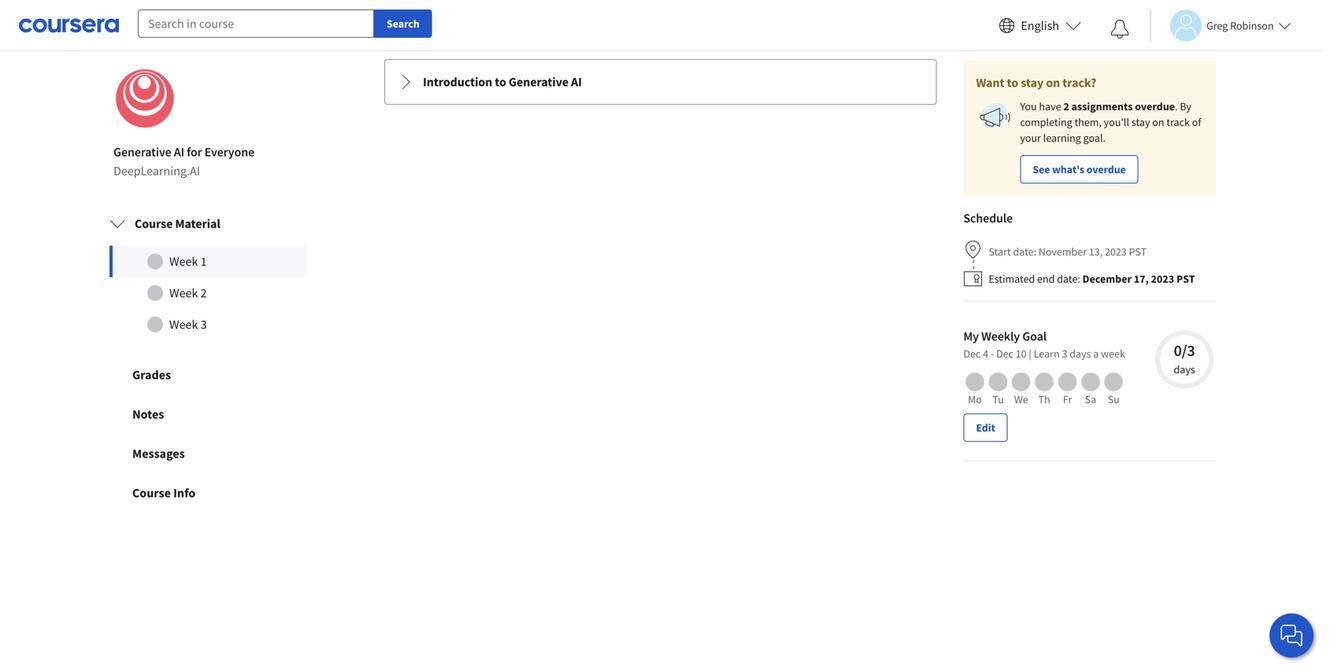 Task type: locate. For each thing, give the bounding box(es) containing it.
my weekly goal dec 4 - dec 10 | learn 3 days a week
[[963, 329, 1125, 361]]

date: right end
[[1057, 272, 1080, 286]]

course for course material
[[135, 216, 173, 232]]

0/3 days
[[1174, 341, 1195, 377]]

week 2
[[169, 285, 207, 301]]

generative ai for everyone deeplearning.ai
[[113, 144, 254, 179]]

overdue up track
[[1135, 99, 1175, 114]]

course inside dropdown button
[[135, 216, 173, 232]]

november
[[1039, 245, 1087, 259]]

1 horizontal spatial stay
[[1131, 115, 1150, 129]]

2023 right 17,
[[1151, 272, 1174, 286]]

see what's overdue button
[[1020, 155, 1139, 184]]

messages link
[[95, 434, 321, 473]]

1 horizontal spatial generative
[[509, 74, 569, 90]]

schedule
[[963, 210, 1013, 226]]

1 horizontal spatial overdue
[[1135, 99, 1175, 114]]

track?
[[1063, 75, 1096, 91]]

1 horizontal spatial to
[[1007, 75, 1018, 91]]

2 week from the top
[[169, 285, 198, 301]]

1 vertical spatial course
[[132, 485, 171, 501]]

a
[[1093, 347, 1099, 361]]

greg robinson button
[[1150, 10, 1291, 41]]

0 horizontal spatial 2023
[[1105, 245, 1127, 259]]

robinson
[[1230, 19, 1274, 33]]

3 week from the top
[[169, 317, 198, 333]]

0 vertical spatial course
[[135, 216, 173, 232]]

greg
[[1207, 19, 1228, 33]]

want to stay on track?
[[976, 75, 1096, 91]]

0 horizontal spatial days
[[1070, 347, 1091, 361]]

course left material
[[135, 216, 173, 232]]

search button
[[374, 9, 432, 38]]

1 week from the top
[[169, 254, 198, 270]]

0 vertical spatial pst
[[1129, 245, 1147, 259]]

search
[[387, 17, 419, 31]]

week down week 1
[[169, 285, 198, 301]]

1 horizontal spatial dec
[[996, 347, 1014, 361]]

stay inside . by completing them, you'll stay on track of your learning goal.
[[1131, 115, 1150, 129]]

0 vertical spatial 3
[[200, 317, 207, 333]]

to right want
[[1007, 75, 1018, 91]]

3 right the learn in the right bottom of the page
[[1062, 347, 1067, 361]]

1 horizontal spatial ai
[[571, 74, 582, 90]]

generative
[[509, 74, 569, 90], [113, 144, 171, 160]]

stay up you
[[1021, 75, 1044, 91]]

0 horizontal spatial 2
[[200, 285, 207, 301]]

deeplearning.ai image
[[113, 67, 176, 130]]

date:
[[1013, 245, 1036, 259], [1057, 272, 1080, 286]]

date: right start
[[1013, 245, 1036, 259]]

1 dec from the left
[[963, 347, 981, 361]]

grades link
[[95, 355, 321, 395]]

them,
[[1075, 115, 1102, 129]]

1 vertical spatial date:
[[1057, 272, 1080, 286]]

english
[[1021, 18, 1059, 33]]

0 horizontal spatial generative
[[113, 144, 171, 160]]

dec left 4
[[963, 347, 981, 361]]

1 vertical spatial 2
[[200, 285, 207, 301]]

to inside dropdown button
[[495, 74, 506, 90]]

start
[[989, 245, 1011, 259]]

1 vertical spatial generative
[[113, 144, 171, 160]]

on left track
[[1152, 115, 1164, 129]]

to for introduction
[[495, 74, 506, 90]]

on inside . by completing them, you'll stay on track of your learning goal.
[[1152, 115, 1164, 129]]

pst up 17,
[[1129, 245, 1147, 259]]

week 3 link
[[109, 309, 306, 340]]

on
[[1046, 75, 1060, 91], [1152, 115, 1164, 129]]

by
[[1180, 99, 1191, 114]]

on up the have
[[1046, 75, 1060, 91]]

week for week 2
[[169, 285, 198, 301]]

deeplearning.ai
[[113, 163, 200, 179]]

1 horizontal spatial on
[[1152, 115, 1164, 129]]

overdue down goal.
[[1086, 162, 1126, 177]]

2 vertical spatial week
[[169, 317, 198, 333]]

2 down 1
[[200, 285, 207, 301]]

2023
[[1105, 245, 1127, 259], [1151, 272, 1174, 286]]

1 vertical spatial ai
[[174, 144, 184, 160]]

week
[[169, 254, 198, 270], [169, 285, 198, 301], [169, 317, 198, 333]]

course
[[135, 216, 173, 232], [132, 485, 171, 501]]

0/3
[[1174, 341, 1195, 360]]

3
[[200, 317, 207, 333], [1062, 347, 1067, 361]]

1 horizontal spatial 2023
[[1151, 272, 1174, 286]]

show notifications image
[[1110, 20, 1129, 39]]

of
[[1192, 115, 1201, 129]]

december
[[1083, 272, 1132, 286]]

1 vertical spatial overdue
[[1086, 162, 1126, 177]]

0 vertical spatial ai
[[571, 74, 582, 90]]

0 horizontal spatial pst
[[1129, 245, 1147, 259]]

course left info
[[132, 485, 171, 501]]

days
[[1070, 347, 1091, 361], [1174, 362, 1195, 377]]

1 vertical spatial week
[[169, 285, 198, 301]]

1 vertical spatial stay
[[1131, 115, 1150, 129]]

1 horizontal spatial 3
[[1062, 347, 1067, 361]]

0 vertical spatial overdue
[[1135, 99, 1175, 114]]

have
[[1039, 99, 1061, 114]]

0 horizontal spatial to
[[495, 74, 506, 90]]

what's
[[1052, 162, 1084, 177]]

to right introduction
[[495, 74, 506, 90]]

.
[[1175, 99, 1178, 114]]

0 horizontal spatial ai
[[174, 144, 184, 160]]

2
[[1063, 99, 1069, 114], [200, 285, 207, 301]]

see what's overdue
[[1033, 162, 1126, 177]]

ai
[[571, 74, 582, 90], [174, 144, 184, 160]]

1 horizontal spatial pst
[[1176, 272, 1195, 286]]

1 vertical spatial on
[[1152, 115, 1164, 129]]

2 right the have
[[1063, 99, 1069, 114]]

completing
[[1020, 115, 1072, 129]]

0 vertical spatial on
[[1046, 75, 1060, 91]]

edit button
[[963, 414, 1008, 442]]

week down week 2
[[169, 317, 198, 333]]

to
[[495, 74, 506, 90], [1007, 75, 1018, 91]]

0 horizontal spatial stay
[[1021, 75, 1044, 91]]

your
[[1020, 131, 1041, 145]]

course material
[[135, 216, 220, 232]]

1 horizontal spatial date:
[[1057, 272, 1080, 286]]

messages
[[132, 446, 185, 462]]

week left 1
[[169, 254, 198, 270]]

course for course info
[[132, 485, 171, 501]]

everyone
[[204, 144, 254, 160]]

edit
[[976, 421, 995, 435]]

0 vertical spatial week
[[169, 254, 198, 270]]

course material button
[[97, 202, 319, 246]]

3 down week 2 link
[[200, 317, 207, 333]]

2023 right 13,
[[1105, 245, 1127, 259]]

mo
[[968, 392, 982, 407]]

dec right -
[[996, 347, 1014, 361]]

stay
[[1021, 75, 1044, 91], [1131, 115, 1150, 129]]

pst
[[1129, 245, 1147, 259], [1176, 272, 1195, 286]]

0 horizontal spatial dec
[[963, 347, 981, 361]]

info
[[173, 485, 196, 501]]

tu
[[992, 392, 1004, 407]]

0 vertical spatial generative
[[509, 74, 569, 90]]

1 horizontal spatial 2
[[1063, 99, 1069, 114]]

ai inside generative ai for everyone deeplearning.ai
[[174, 144, 184, 160]]

0 vertical spatial days
[[1070, 347, 1091, 361]]

days left a
[[1070, 347, 1091, 361]]

want
[[976, 75, 1004, 91]]

0 vertical spatial 2
[[1063, 99, 1069, 114]]

3 inside my weekly goal dec 4 - dec 10 | learn 3 days a week
[[1062, 347, 1067, 361]]

goal
[[1022, 329, 1047, 344]]

dec
[[963, 347, 981, 361], [996, 347, 1014, 361]]

pst right 17,
[[1176, 272, 1195, 286]]

stay right you'll at the top right of the page
[[1131, 115, 1150, 129]]

1 vertical spatial days
[[1174, 362, 1195, 377]]

overdue
[[1135, 99, 1175, 114], [1086, 162, 1126, 177]]

days inside my weekly goal dec 4 - dec 10 | learn 3 days a week
[[1070, 347, 1091, 361]]

days down 0/3
[[1174, 362, 1195, 377]]

1 vertical spatial 3
[[1062, 347, 1067, 361]]

0 horizontal spatial date:
[[1013, 245, 1036, 259]]

0 horizontal spatial overdue
[[1086, 162, 1126, 177]]

|
[[1029, 347, 1032, 361]]



Task type: describe. For each thing, give the bounding box(es) containing it.
goal.
[[1083, 131, 1106, 145]]

notes link
[[95, 395, 321, 434]]

chat with us image
[[1279, 623, 1304, 648]]

you have 2 assignments overdue
[[1020, 99, 1175, 114]]

course info link
[[95, 473, 321, 513]]

0 vertical spatial 2023
[[1105, 245, 1127, 259]]

introduction
[[423, 74, 492, 90]]

help center image
[[1282, 626, 1301, 645]]

weekly
[[981, 329, 1020, 344]]

week for week 1
[[169, 254, 198, 270]]

loud megaphone image image
[[976, 99, 1014, 136]]

generative inside generative ai for everyone deeplearning.ai
[[113, 144, 171, 160]]

1 horizontal spatial days
[[1174, 362, 1195, 377]]

fr
[[1063, 392, 1072, 407]]

estimated end date: december 17, 2023 pst
[[989, 272, 1195, 286]]

estimated
[[989, 272, 1035, 286]]

1 vertical spatial 2023
[[1151, 272, 1174, 286]]

Search in course text field
[[138, 9, 374, 38]]

week for week 3
[[169, 317, 198, 333]]

week 2 link
[[109, 277, 306, 309]]

to for want
[[1007, 75, 1018, 91]]

. by completing them, you'll stay on track of your learning goal.
[[1020, 99, 1201, 145]]

see
[[1033, 162, 1050, 177]]

week 1
[[169, 254, 207, 270]]

course info
[[132, 485, 196, 501]]

english button
[[993, 0, 1088, 51]]

overdue inside button
[[1086, 162, 1126, 177]]

introduction to generative ai
[[423, 74, 582, 90]]

17,
[[1134, 272, 1149, 286]]

grades
[[132, 367, 171, 383]]

end
[[1037, 272, 1055, 286]]

track
[[1167, 115, 1190, 129]]

week
[[1101, 347, 1125, 361]]

you
[[1020, 99, 1037, 114]]

4
[[983, 347, 988, 361]]

you'll
[[1104, 115, 1129, 129]]

th
[[1038, 392, 1050, 407]]

10
[[1016, 347, 1027, 361]]

start date: november 13, 2023 pst
[[989, 245, 1147, 259]]

1
[[200, 254, 207, 270]]

coursera image
[[19, 13, 119, 38]]

week 1 link
[[109, 246, 306, 277]]

introduction to generative ai region
[[385, 104, 936, 667]]

we
[[1014, 392, 1028, 407]]

13,
[[1089, 245, 1103, 259]]

-
[[991, 347, 994, 361]]

1 vertical spatial pst
[[1176, 272, 1195, 286]]

0 horizontal spatial 3
[[200, 317, 207, 333]]

generative inside dropdown button
[[509, 74, 569, 90]]

notes
[[132, 407, 164, 422]]

week 3
[[169, 317, 207, 333]]

su
[[1108, 392, 1120, 407]]

introduction to generative ai button
[[385, 60, 936, 104]]

assignments
[[1071, 99, 1133, 114]]

greg robinson
[[1207, 19, 1274, 33]]

0 horizontal spatial on
[[1046, 75, 1060, 91]]

sa
[[1085, 392, 1096, 407]]

0 vertical spatial stay
[[1021, 75, 1044, 91]]

0 vertical spatial date:
[[1013, 245, 1036, 259]]

material
[[175, 216, 220, 232]]

learn
[[1034, 347, 1060, 361]]

for
[[187, 144, 202, 160]]

learning
[[1043, 131, 1081, 145]]

2 dec from the left
[[996, 347, 1014, 361]]

my
[[963, 329, 979, 344]]

ai inside introduction to generative ai dropdown button
[[571, 74, 582, 90]]



Task type: vqa. For each thing, say whether or not it's contained in the screenshot.
Week 3 link
yes



